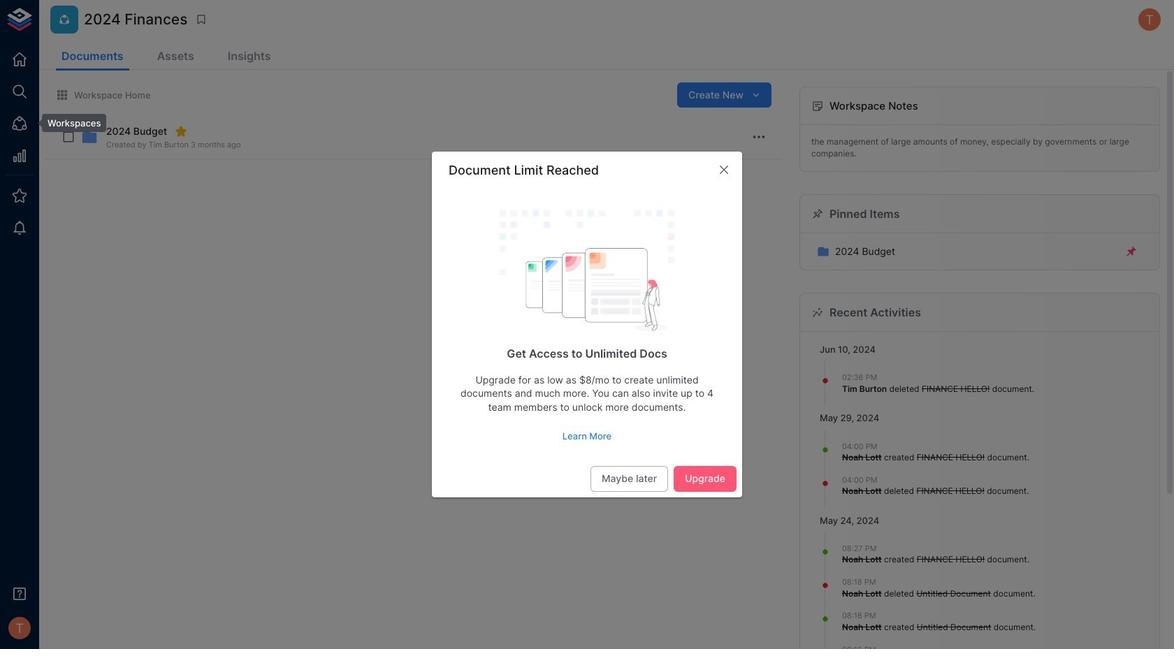 Task type: vqa. For each thing, say whether or not it's contained in the screenshot.
Bookmark icon at top
yes



Task type: locate. For each thing, give the bounding box(es) containing it.
unpin image
[[1125, 245, 1138, 258]]

dialog
[[432, 152, 742, 498]]

tooltip
[[32, 114, 107, 132]]



Task type: describe. For each thing, give the bounding box(es) containing it.
remove favorite image
[[175, 125, 187, 138]]

bookmark image
[[195, 13, 208, 26]]



